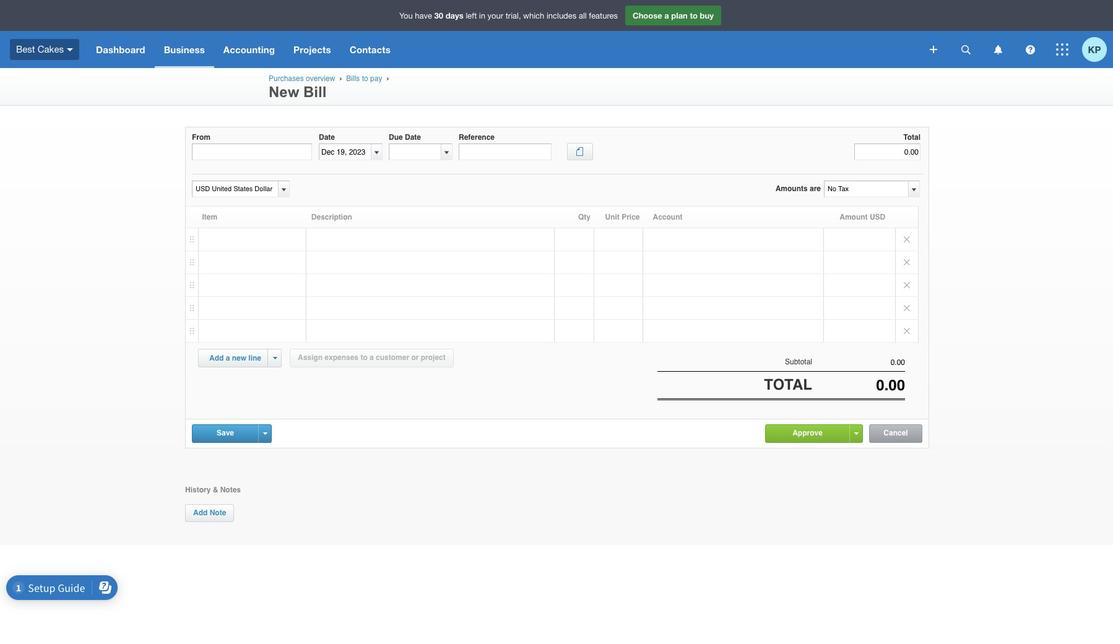 Task type: locate. For each thing, give the bounding box(es) containing it.
pay
[[370, 74, 382, 83]]

plan
[[671, 11, 688, 20]]

&
[[213, 486, 218, 494]]

svg image
[[961, 45, 970, 54], [1025, 45, 1035, 54], [930, 46, 937, 53]]

3 delete line item image from the top
[[896, 297, 918, 319]]

assign expenses to a customer or project
[[298, 353, 446, 362]]

2 vertical spatial to
[[361, 353, 368, 362]]

›
[[339, 74, 342, 82], [386, 74, 389, 82]]

amounts are
[[775, 184, 821, 193]]

assign expenses to a customer or project link
[[290, 349, 454, 368]]

usd
[[870, 213, 885, 222]]

0 horizontal spatial date
[[319, 133, 335, 142]]

more save options... image
[[263, 432, 267, 435]]

0 vertical spatial add
[[209, 354, 224, 363]]

1 horizontal spatial svg image
[[961, 45, 970, 54]]

your
[[488, 11, 503, 20]]

new
[[232, 354, 246, 363]]

to left buy
[[690, 11, 698, 20]]

0 horizontal spatial svg image
[[67, 48, 73, 51]]

a for to
[[664, 11, 669, 20]]

projects button
[[284, 31, 340, 68]]

business
[[164, 44, 205, 55]]

a left 'plan' on the top right of the page
[[664, 11, 669, 20]]

add left new
[[209, 354, 224, 363]]

or
[[411, 353, 419, 362]]

svg image
[[1056, 43, 1068, 56], [994, 45, 1002, 54], [67, 48, 73, 51]]

you have 30 days left in your trial, which includes all features
[[399, 11, 618, 20]]

save link
[[193, 425, 258, 442]]

best cakes button
[[0, 31, 87, 68]]

description
[[311, 213, 352, 222]]

4 delete line item image from the top
[[896, 320, 918, 342]]

expenses
[[325, 353, 358, 362]]

1 vertical spatial add
[[193, 509, 208, 517]]

cakes
[[38, 44, 64, 54]]

kp
[[1088, 44, 1101, 55]]

delete line item image
[[896, 228, 918, 251], [896, 251, 918, 274], [896, 297, 918, 319], [896, 320, 918, 342]]

date up due date text box
[[405, 133, 421, 142]]

to right the expenses
[[361, 353, 368, 362]]

from
[[192, 133, 210, 142]]

Date text field
[[319, 144, 371, 160]]

0 horizontal spatial a
[[226, 354, 230, 363]]

new
[[269, 84, 299, 100]]

purchases
[[269, 74, 304, 83]]

to left pay
[[362, 74, 368, 83]]

a for line
[[226, 354, 230, 363]]

cancel
[[884, 429, 908, 437]]

› left bills
[[339, 74, 342, 82]]

dashboard link
[[87, 31, 155, 68]]

add left note
[[193, 509, 208, 517]]

date up date "text box"
[[319, 133, 335, 142]]

accounting
[[223, 44, 275, 55]]

account
[[653, 213, 682, 222]]

projects
[[293, 44, 331, 55]]

date
[[319, 133, 335, 142], [405, 133, 421, 142]]

assign
[[298, 353, 323, 362]]

days
[[445, 11, 464, 20]]

None text field
[[812, 358, 905, 367], [812, 377, 905, 394], [812, 358, 905, 367], [812, 377, 905, 394]]

to
[[690, 11, 698, 20], [362, 74, 368, 83], [361, 353, 368, 362]]

includes
[[547, 11, 577, 20]]

business button
[[155, 31, 214, 68]]

0 horizontal spatial svg image
[[930, 46, 937, 53]]

contacts
[[350, 44, 391, 55]]

in
[[479, 11, 485, 20]]

best
[[16, 44, 35, 54]]

0 horizontal spatial ›
[[339, 74, 342, 82]]

2 horizontal spatial svg image
[[1056, 43, 1068, 56]]

1 horizontal spatial add
[[209, 354, 224, 363]]

accounting button
[[214, 31, 284, 68]]

all
[[579, 11, 587, 20]]

approve
[[792, 429, 823, 437]]

None text field
[[192, 144, 312, 160], [193, 181, 276, 197], [825, 181, 907, 197], [192, 144, 312, 160], [193, 181, 276, 197], [825, 181, 907, 197]]

Total text field
[[854, 144, 920, 160]]

0 horizontal spatial add
[[193, 509, 208, 517]]

customer
[[376, 353, 409, 362]]

a left customer
[[370, 353, 374, 362]]

banner
[[0, 0, 1113, 68]]

add
[[209, 354, 224, 363], [193, 509, 208, 517]]

Due Date text field
[[389, 144, 441, 160]]

1 horizontal spatial date
[[405, 133, 421, 142]]

are
[[810, 184, 821, 193]]

more add line options... image
[[273, 357, 277, 360]]

unit price
[[605, 213, 640, 222]]

add a new line
[[209, 354, 261, 363]]

1 horizontal spatial ›
[[386, 74, 389, 82]]

unit
[[605, 213, 620, 222]]

› right pay
[[386, 74, 389, 82]]

approve link
[[766, 425, 849, 442]]

1 vertical spatial to
[[362, 74, 368, 83]]

buy
[[700, 11, 714, 20]]

a
[[664, 11, 669, 20], [370, 353, 374, 362], [226, 354, 230, 363]]

2 horizontal spatial a
[[664, 11, 669, 20]]

purchases overview link
[[269, 74, 335, 83]]

due date
[[389, 133, 421, 142]]

a left new
[[226, 354, 230, 363]]



Task type: describe. For each thing, give the bounding box(es) containing it.
add for add note
[[193, 509, 208, 517]]

svg image inside best cakes popup button
[[67, 48, 73, 51]]

amount
[[840, 213, 868, 222]]

add a new line link
[[202, 350, 269, 367]]

bills
[[346, 74, 360, 83]]

kp button
[[1082, 31, 1113, 68]]

to inside purchases overview › bills to pay › new bill
[[362, 74, 368, 83]]

reference
[[459, 133, 495, 142]]

have
[[415, 11, 432, 20]]

price
[[622, 213, 640, 222]]

2 horizontal spatial svg image
[[1025, 45, 1035, 54]]

2 date from the left
[[405, 133, 421, 142]]

2 delete line item image from the top
[[896, 251, 918, 274]]

Reference text field
[[459, 144, 552, 160]]

notes
[[220, 486, 241, 494]]

amount usd
[[840, 213, 885, 222]]

you
[[399, 11, 413, 20]]

bills to pay link
[[346, 74, 382, 83]]

best cakes
[[16, 44, 64, 54]]

amounts
[[775, 184, 808, 193]]

features
[[589, 11, 618, 20]]

choose
[[633, 11, 662, 20]]

1 date from the left
[[319, 133, 335, 142]]

note
[[210, 509, 226, 517]]

choose a plan to buy
[[633, 11, 714, 20]]

banner containing kp
[[0, 0, 1113, 68]]

1 horizontal spatial svg image
[[994, 45, 1002, 54]]

more approve options... image
[[854, 432, 858, 435]]

contacts button
[[340, 31, 400, 68]]

delete line item image
[[896, 274, 918, 297]]

which
[[523, 11, 544, 20]]

project
[[421, 353, 446, 362]]

due
[[389, 133, 403, 142]]

1 horizontal spatial a
[[370, 353, 374, 362]]

left
[[466, 11, 477, 20]]

history & notes
[[185, 486, 241, 494]]

subtotal
[[785, 358, 812, 366]]

1 › from the left
[[339, 74, 342, 82]]

line
[[248, 354, 261, 363]]

30
[[434, 11, 443, 20]]

bill
[[303, 84, 326, 100]]

trial,
[[506, 11, 521, 20]]

overview
[[306, 74, 335, 83]]

total
[[764, 376, 812, 394]]

purchases overview › bills to pay › new bill
[[269, 74, 391, 100]]

history
[[185, 486, 211, 494]]

item
[[202, 213, 217, 222]]

qty
[[578, 213, 591, 222]]

add note
[[193, 509, 226, 517]]

dashboard
[[96, 44, 145, 55]]

1 delete line item image from the top
[[896, 228, 918, 251]]

total
[[903, 133, 920, 142]]

0 vertical spatial to
[[690, 11, 698, 20]]

add note link
[[185, 504, 234, 522]]

add for add a new line
[[209, 354, 224, 363]]

cancel button
[[870, 425, 922, 442]]

2 › from the left
[[386, 74, 389, 82]]

save
[[217, 429, 234, 437]]



Task type: vqa. For each thing, say whether or not it's contained in the screenshot.
"what's" within Import Unpaid Bills To Track What'S Due button
no



